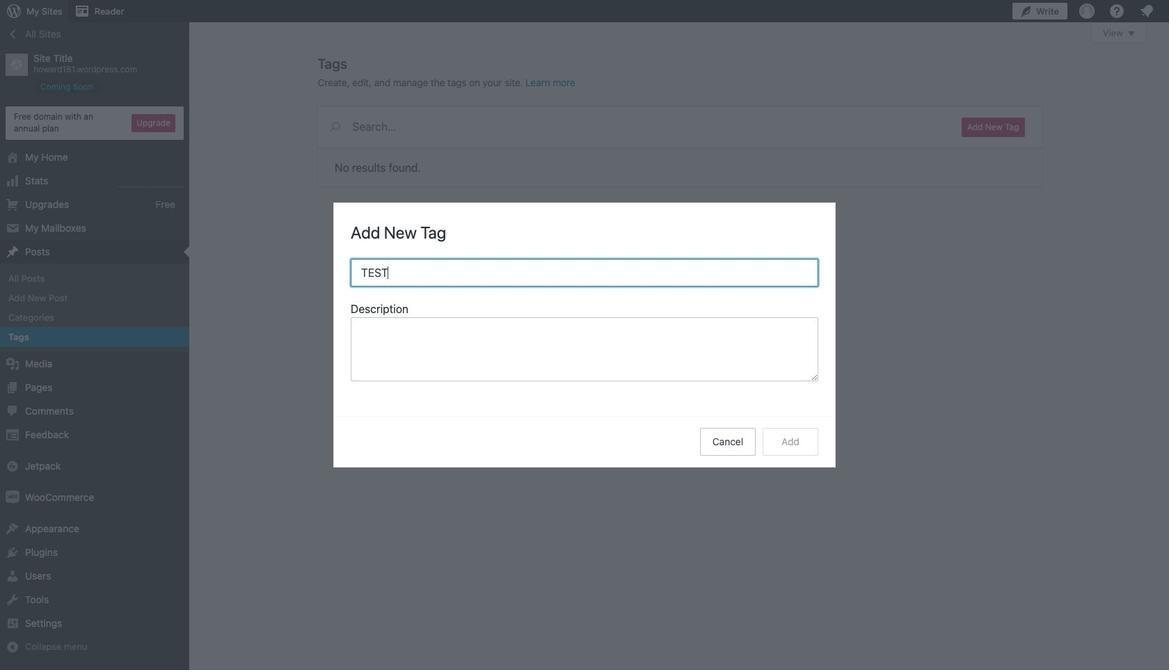 Task type: vqa. For each thing, say whether or not it's contained in the screenshot.
the Update your profile, personal settings, and more Icon
yes



Task type: locate. For each thing, give the bounding box(es) containing it.
None search field
[[318, 107, 946, 147]]

main content
[[318, 22, 1148, 187]]

group
[[351, 301, 819, 386]]

None text field
[[351, 318, 819, 382]]

help image
[[1109, 3, 1126, 19]]

closed image
[[1129, 31, 1136, 36]]

dialog
[[334, 203, 836, 467]]



Task type: describe. For each thing, give the bounding box(es) containing it.
New Tag Name text field
[[351, 259, 819, 287]]

manage your notifications image
[[1139, 3, 1156, 19]]

update your profile, personal settings, and more image
[[1079, 3, 1096, 19]]

img image
[[6, 491, 19, 505]]

highest hourly views 0 image
[[118, 178, 184, 187]]



